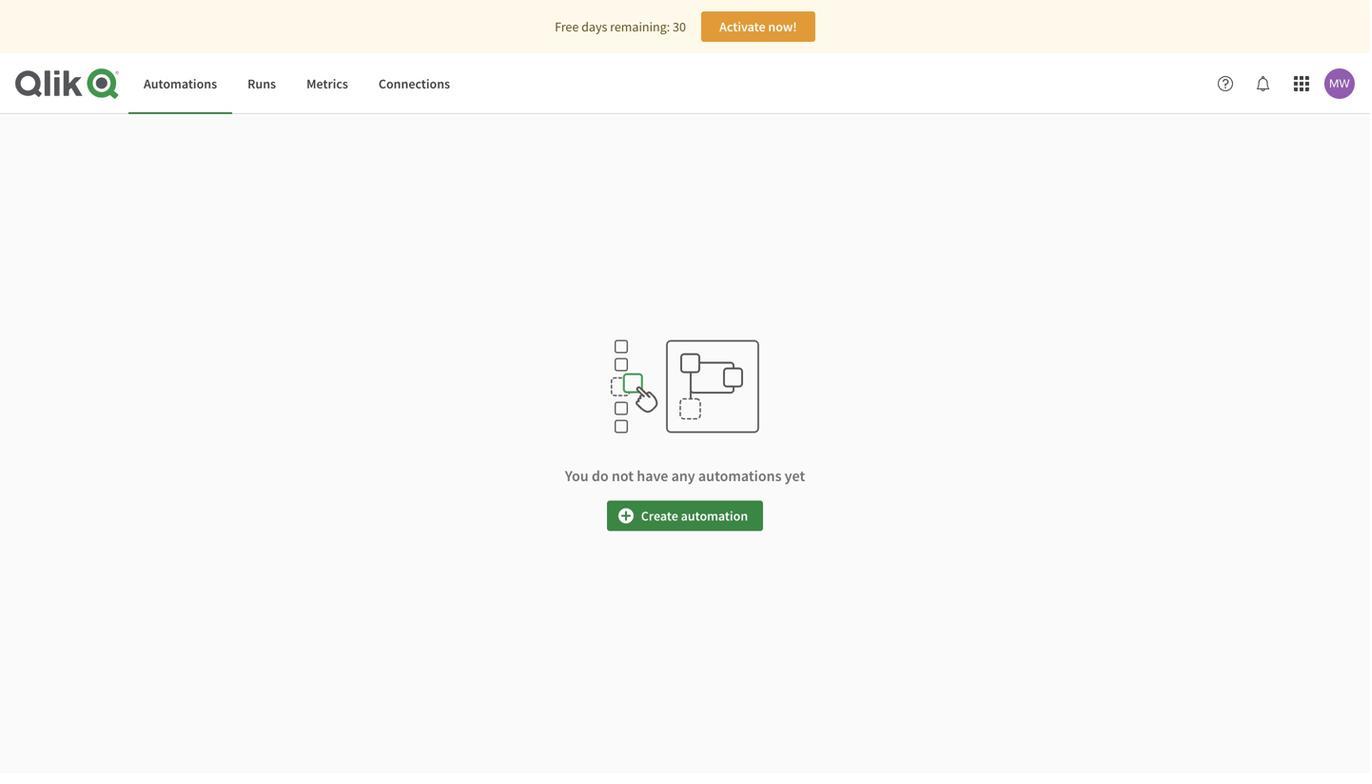 Task type: describe. For each thing, give the bounding box(es) containing it.
activate now! link
[[701, 11, 815, 42]]

not
[[612, 467, 634, 486]]

create automation
[[641, 508, 748, 525]]

activate
[[720, 18, 766, 35]]

you
[[565, 467, 589, 486]]

activate now!
[[720, 18, 797, 35]]

automation
[[681, 508, 748, 525]]

now!
[[768, 18, 797, 35]]

maria williams image
[[1325, 69, 1355, 99]]

runs button
[[232, 53, 291, 114]]

create
[[641, 508, 678, 525]]

create automation button
[[607, 501, 763, 531]]

automations button
[[128, 53, 232, 114]]



Task type: locate. For each thing, give the bounding box(es) containing it.
free
[[555, 18, 579, 35]]

tab list
[[128, 53, 465, 114]]

automations
[[698, 467, 782, 486]]

do
[[592, 467, 609, 486]]

connections button
[[363, 53, 465, 114]]

have
[[637, 467, 668, 486]]

30
[[673, 18, 686, 35]]

remaining:
[[610, 18, 670, 35]]

free days remaining: 30
[[555, 18, 686, 35]]

metrics
[[306, 75, 348, 92]]

tab list containing automations
[[128, 53, 465, 114]]

connections
[[379, 75, 450, 92]]

runs
[[248, 75, 276, 92]]

days
[[582, 18, 607, 35]]

you do not have any automations yet
[[565, 467, 805, 486]]

metrics button
[[291, 53, 363, 114]]

automations
[[144, 75, 217, 92]]

any
[[671, 467, 695, 486]]

yet
[[785, 467, 805, 486]]



Task type: vqa. For each thing, say whether or not it's contained in the screenshot.
Add to favorites icon corresponding to Create a channel in Slack for new jira ticket with a status change
no



